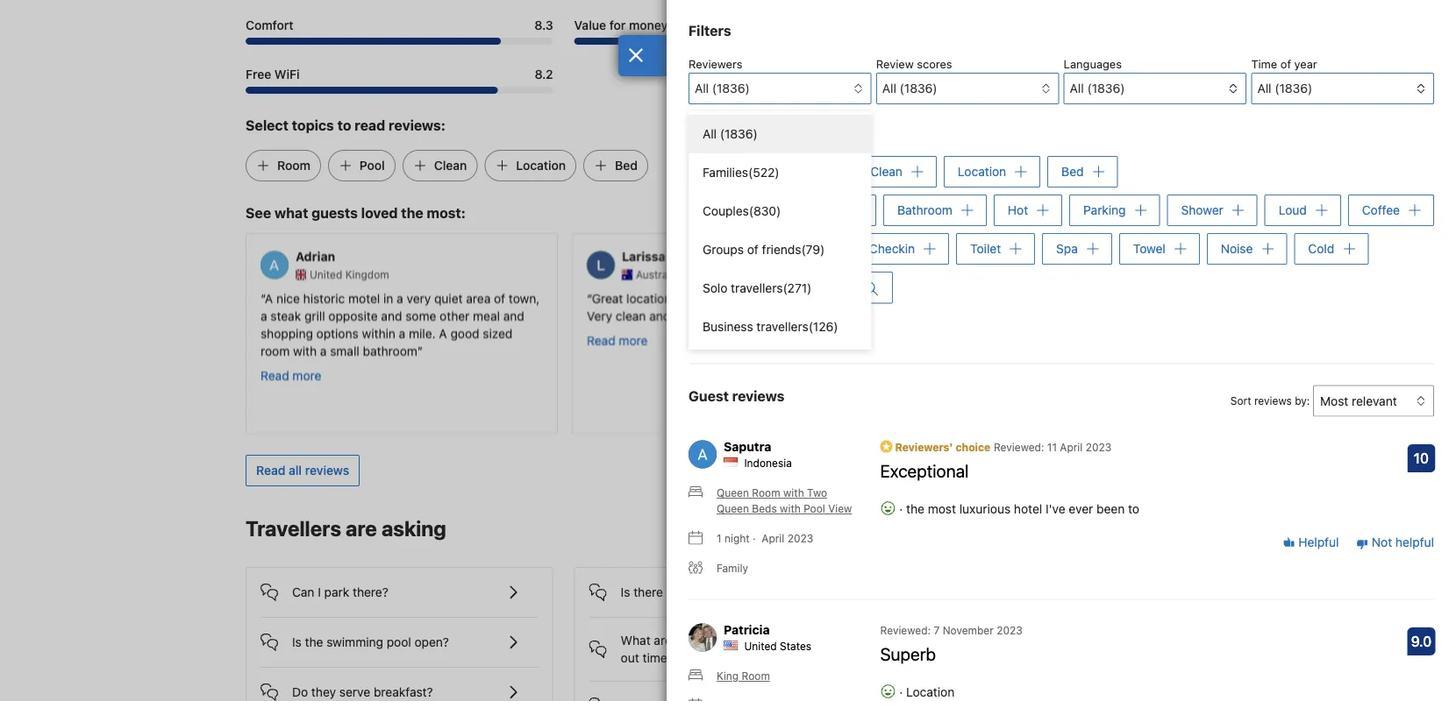 Task type: describe. For each thing, give the bounding box(es) containing it.
families
[[703, 165, 748, 180]]

hot
[[1008, 203, 1028, 218]]

a left very
[[397, 291, 403, 305]]

motel
[[348, 291, 380, 305]]

clean
[[616, 308, 646, 323]]

search
[[778, 127, 814, 140]]

bathroom
[[897, 203, 952, 218]]

is for is the swimming pool open?
[[292, 635, 302, 650]]

room inside the "queen room with two queen beds with pool view"
[[752, 487, 780, 499]]

solo travellers (271)
[[703, 281, 812, 296]]

queen room with two queen beds with pool view
[[717, 487, 852, 515]]

travellers for (126)
[[756, 320, 808, 334]]

luxembourg image
[[948, 269, 959, 280]]

all (1836) button for review scores
[[876, 73, 1059, 104]]

1 vertical spatial april
[[762, 533, 784, 545]]

reviewed: for reviewed: 11 april 2023
[[994, 441, 1044, 453]]

with inside " a nice historic motel in a very quiet area of town, a steak grill opposite and some other meal and shopping options within a mile. a good sized room with a small bathroom
[[293, 343, 317, 358]]

adrian
[[296, 249, 335, 264]]

2 vertical spatial with
[[780, 503, 801, 515]]

2023 for reviewed: 11 april 2023
[[1086, 441, 1112, 453]]

of left the year
[[1280, 57, 1291, 71]]

and up within
[[381, 308, 402, 323]]

all for time of year
[[1257, 81, 1271, 96]]

business
[[703, 320, 753, 334]]

spa
[[1056, 242, 1078, 256]]

reviews for guest
[[732, 388, 785, 404]]

reviewers
[[689, 57, 742, 71]]

australia
[[636, 268, 679, 281]]

0 vertical spatial pool
[[360, 158, 385, 173]]

1 vertical spatial 2023
[[787, 533, 813, 545]]

small
[[330, 343, 359, 358]]

2 queen from the top
[[717, 503, 749, 515]]

towel
[[1133, 242, 1165, 256]]

king
[[717, 670, 739, 683]]

what are the check-in and check- out times? button
[[589, 618, 867, 667]]

bathroom
[[363, 343, 417, 358]]

not
[[1372, 536, 1392, 550]]

are for the
[[654, 634, 672, 648]]

night
[[724, 533, 750, 545]]

parking
[[1083, 203, 1126, 218]]

and inside what are the check-in and check- out times?
[[749, 634, 770, 648]]

room right king
[[742, 670, 770, 683]]

(1836) for reviewers
[[712, 81, 750, 96]]

reviewed: 7 november 2023
[[880, 624, 1022, 637]]

there?
[[353, 585, 388, 600]]

patricia
[[724, 623, 770, 637]]

comfort 8.3 meter
[[246, 38, 553, 45]]

park
[[324, 585, 349, 600]]

read more for a nice historic motel in a very quiet area of town, a steak grill opposite and some other meal and shopping options within a mile. a good sized room with a small bathroom
[[261, 368, 321, 382]]

is the swimming pool open? button
[[261, 618, 538, 653]]

heat
[[781, 280, 808, 295]]

king room
[[717, 670, 770, 683]]

breakfast
[[703, 203, 756, 218]]

read for great location,  just south of downtown area. very clean and comfortable.
[[587, 333, 615, 347]]

read for a nice historic motel in a very quiet area of town, a steak grill opposite and some other meal and shopping options within a mile. a good sized room with a small bathroom
[[261, 368, 289, 382]]

not helpful
[[1368, 536, 1434, 550]]

two
[[807, 487, 827, 499]]

been
[[1096, 502, 1125, 516]]

and down town,
[[503, 308, 524, 323]]

1 vertical spatial ·
[[753, 533, 756, 545]]

helpful button
[[1283, 534, 1339, 552]]

asking
[[381, 517, 446, 541]]

beds
[[752, 503, 777, 515]]

saputra
[[724, 439, 771, 454]]

more for a nice historic motel in a very quiet area of town, a steak grill opposite and some other meal and shopping options within a mile. a good sized room with a small bathroom
[[292, 368, 321, 382]]

1 horizontal spatial to
[[764, 127, 775, 140]]

nice
[[276, 291, 300, 305]]

do they serve breakfast? button
[[261, 668, 538, 702]]

larissa
[[622, 249, 665, 264]]

" a nice historic motel in a very quiet area of town, a steak grill opposite and some other meal and shopping options within a mile. a good sized room with a small bathroom
[[261, 291, 540, 358]]

wifi
[[274, 67, 300, 81]]

comfortable.
[[674, 308, 744, 323]]

reviewed: for reviewed: 7 november 2023
[[880, 624, 931, 637]]

spa?
[[676, 585, 703, 600]]

see
[[246, 205, 271, 221]]

0 horizontal spatial clean
[[434, 158, 467, 173]]

all for review scores
[[882, 81, 896, 96]]

(271)
[[783, 281, 812, 296]]

reviews inside button
[[305, 463, 349, 478]]

the inside list of reviews region
[[906, 502, 924, 516]]

0 horizontal spatial location
[[516, 158, 566, 173]]

breakfast?
[[374, 685, 433, 700]]

1 horizontal spatial bed
[[1061, 164, 1084, 179]]

less
[[723, 319, 745, 334]]

claude
[[948, 249, 990, 264]]

options
[[316, 326, 359, 340]]

families (522)
[[703, 165, 779, 180]]

historic
[[303, 291, 345, 305]]

filters
[[689, 22, 731, 39]]

8.2
[[535, 67, 553, 81]]

1 horizontal spatial clean
[[870, 164, 903, 179]]

more for great location,  just south of downtown area. very clean and comfortable.
[[619, 333, 648, 347]]

languages
[[1064, 57, 1122, 71]]

united for united kingdom
[[310, 268, 342, 281]]

topic
[[734, 127, 761, 140]]

travellers for (271)
[[731, 281, 783, 296]]

all (1836) for review scores
[[882, 81, 937, 96]]

just
[[678, 291, 699, 305]]

steak
[[270, 308, 301, 323]]

location,
[[626, 291, 675, 305]]

november
[[943, 624, 994, 637]]

0 horizontal spatial bed
[[615, 158, 638, 173]]

1 horizontal spatial reviews:
[[817, 127, 860, 140]]

great
[[592, 291, 623, 305]]

(1836) for languages
[[1087, 81, 1125, 96]]

guest
[[689, 388, 729, 404]]

read
[[355, 117, 385, 134]]

read all reviews button
[[246, 455, 360, 487]]

reviewers' choice
[[892, 441, 991, 453]]

select topics to read reviews:
[[246, 117, 446, 134]]

mile.
[[409, 326, 436, 340]]

select for select topics to read reviews:
[[246, 117, 289, 134]]

0 horizontal spatial view
[[787, 242, 814, 256]]

pool
[[387, 635, 411, 650]]

some
[[405, 308, 436, 323]]

location inside list of reviews region
[[906, 685, 955, 700]]

read more for great location,  just south of downtown area. very clean and comfortable.
[[587, 333, 648, 347]]

reviews for sort
[[1254, 395, 1292, 407]]

times?
[[643, 651, 680, 666]]

all for languages
[[1070, 81, 1084, 96]]

most:
[[427, 205, 466, 221]]

united kingdom
[[310, 268, 389, 281]]

the left swimming
[[305, 635, 323, 650]]

this is a carousel with rotating slides. it displays featured reviews of the property. use next and previous buttons to navigate. region
[[232, 226, 1224, 441]]

toilet
[[970, 242, 1001, 256]]

room
[[261, 343, 290, 358]]

1 vertical spatial with
[[783, 487, 804, 499]]

· for patricia
[[899, 685, 903, 700]]

do
[[292, 685, 308, 700]]

travellers are asking
[[246, 517, 446, 541]]

not helpful button
[[1356, 534, 1434, 552]]

· the most luxurious hotel i've ever been to
[[896, 502, 1139, 516]]

all (1836) for languages
[[1070, 81, 1125, 96]]

is there a spa? button
[[589, 568, 867, 603]]

ever
[[1069, 502, 1093, 516]]



Task type: vqa. For each thing, say whether or not it's contained in the screenshot.
sort
yes



Task type: locate. For each thing, give the bounding box(es) containing it.
2 horizontal spatial all (1836) button
[[1064, 73, 1247, 104]]

(1836) down reviewers
[[712, 81, 750, 96]]

0 vertical spatial april
[[1060, 441, 1083, 453]]

0 vertical spatial with
[[293, 343, 317, 358]]

for
[[609, 18, 626, 32]]

filter reviews region
[[689, 20, 1434, 350]]

(1836) for review scores
[[900, 81, 937, 96]]

groups
[[703, 243, 744, 257]]

1 horizontal spatial 2023
[[997, 624, 1022, 637]]

all down languages
[[1070, 81, 1084, 96]]

coffee
[[1362, 203, 1400, 218]]

(1836) down languages
[[1087, 81, 1125, 96]]

1 horizontal spatial location
[[906, 685, 955, 700]]

of
[[1280, 57, 1291, 71], [747, 243, 759, 257], [494, 291, 505, 305], [737, 291, 749, 305]]

1 queen from the top
[[717, 487, 749, 499]]

0 horizontal spatial read more button
[[261, 367, 321, 384]]

view inside the "queen room with two queen beds with pool view"
[[828, 503, 852, 515]]

2 horizontal spatial reviews
[[1254, 395, 1292, 407]]

value for money 8.1 meter
[[574, 38, 882, 45]]

" for a
[[261, 291, 265, 305]]

2 horizontal spatial to
[[1128, 502, 1139, 516]]

united inside this is a carousel with rotating slides. it displays featured reviews of the property. use next and previous buttons to navigate. region
[[310, 268, 342, 281]]

states
[[780, 641, 811, 653]]

scores
[[917, 57, 952, 71]]

1 vertical spatial queen
[[717, 503, 749, 515]]

location
[[516, 158, 566, 173], [958, 164, 1006, 179], [906, 685, 955, 700]]

a left small
[[320, 343, 327, 358]]

and down location,
[[649, 308, 670, 323]]

dog
[[703, 280, 726, 295]]

select left topics on the top left
[[246, 117, 289, 134]]

suite
[[703, 242, 731, 256]]

1 horizontal spatial reviews
[[732, 388, 785, 404]]

· location
[[896, 685, 955, 700]]

(830)
[[749, 204, 781, 218]]

0 horizontal spatial to
[[337, 117, 351, 134]]

a
[[265, 291, 273, 305], [439, 326, 447, 340]]

more down clean
[[619, 333, 648, 347]]

0 horizontal spatial is
[[292, 635, 302, 650]]

all (1836) down reviewers
[[695, 81, 750, 96]]

0 horizontal spatial read more
[[261, 368, 321, 382]]

with right "beds"
[[780, 503, 801, 515]]

0 vertical spatial queen
[[717, 487, 749, 499]]

2023
[[1086, 441, 1112, 453], [787, 533, 813, 545], [997, 624, 1022, 637]]

a left mile.
[[399, 326, 405, 340]]

of left friends
[[747, 243, 759, 257]]

value for money
[[574, 18, 668, 32]]

checkin
[[869, 242, 915, 256]]

to right been
[[1128, 502, 1139, 516]]

free wifi
[[246, 67, 300, 81]]

(79)
[[801, 243, 825, 257]]

3 all (1836) button from the left
[[1064, 73, 1247, 104]]

what
[[621, 634, 651, 648]]

very
[[407, 291, 431, 305]]

read down room
[[261, 368, 289, 382]]

" inside " great location,  just south of downtown area. very clean and comfortable.
[[587, 291, 592, 305]]

with down the shopping
[[293, 343, 317, 358]]

all (1836) down 'review scores'
[[882, 81, 937, 96]]

the inside what are the check-in and check- out times?
[[675, 634, 693, 648]]

to inside list of reviews region
[[1128, 502, 1139, 516]]

2 vertical spatial ·
[[899, 685, 903, 700]]

united inside list of reviews region
[[744, 641, 777, 653]]

0 horizontal spatial united
[[310, 268, 342, 281]]

1 horizontal spatial united
[[744, 641, 777, 653]]

solo
[[703, 281, 727, 296]]

indonesia
[[744, 457, 792, 470]]

2 horizontal spatial 2023
[[1086, 441, 1112, 453]]

1 " from the left
[[261, 291, 265, 305]]

0 horizontal spatial in
[[383, 291, 393, 305]]

10
[[1414, 450, 1429, 467]]

read more button for a nice historic motel in a very quiet area of town, a steak grill opposite and some other meal and shopping options within a mile. a good sized room with a small bathroom
[[261, 367, 321, 384]]

2023 for reviewed: 7 november 2023
[[997, 624, 1022, 637]]

read inside button
[[256, 463, 285, 478]]

1 horizontal spatial check-
[[773, 634, 813, 648]]

all (1836) link
[[689, 115, 871, 153]]

1 horizontal spatial all (1836) button
[[876, 73, 1059, 104]]

read more down room
[[261, 368, 321, 382]]

0 horizontal spatial all (1836) button
[[689, 73, 871, 104]]

· left most
[[899, 502, 903, 516]]

in up the king room
[[736, 634, 746, 648]]

1 vertical spatial read more button
[[261, 367, 321, 384]]

check- up king
[[697, 634, 736, 648]]

the up times?
[[675, 634, 693, 648]]

united for united states
[[744, 641, 777, 653]]

noise
[[1221, 242, 1253, 256]]

reviews: right search
[[817, 127, 860, 140]]

9.0
[[1411, 634, 1432, 650]]

1 check- from the left
[[697, 634, 736, 648]]

0 vertical spatial read more
[[587, 333, 648, 347]]

scored 10 element
[[1407, 445, 1435, 473]]

clean up bathroom
[[870, 164, 903, 179]]

clean up most:
[[434, 158, 467, 173]]

all (1836) down "time of year"
[[1257, 81, 1312, 96]]

all down review
[[882, 81, 896, 96]]

" left nice
[[261, 291, 265, 305]]

0 horizontal spatial a
[[265, 291, 273, 305]]

to right topic
[[764, 127, 775, 140]]

reviews: down free wifi 8.2 meter
[[389, 117, 446, 134]]

of inside " great location,  just south of downtown area. very clean and comfortable.
[[737, 291, 749, 305]]

exceptional
[[880, 460, 969, 481]]

0 vertical spatial 2023
[[1086, 441, 1112, 453]]

1
[[717, 533, 721, 545]]

in inside what are the check-in and check- out times?
[[736, 634, 746, 648]]

" inside " a nice historic motel in a very quiet area of town, a steak grill opposite and some other meal and shopping options within a mile. a good sized room with a small bathroom
[[261, 291, 265, 305]]

1 horizontal spatial are
[[654, 634, 672, 648]]

1 horizontal spatial read more button
[[587, 331, 648, 349]]

1 horizontal spatial is
[[621, 585, 630, 600]]

· for saputra
[[899, 502, 903, 516]]

downtown
[[752, 291, 810, 305]]

all
[[289, 463, 302, 478]]

to left the read
[[337, 117, 351, 134]]

select left topic
[[689, 127, 722, 140]]

0 vertical spatial ·
[[899, 502, 903, 516]]

1 horizontal spatial more
[[619, 333, 648, 347]]

" for great
[[587, 291, 592, 305]]

shower
[[1181, 203, 1223, 218]]

reviewed: left 11
[[994, 441, 1044, 453]]

travellers down groups of friends (79)
[[731, 281, 783, 296]]

of right the area on the top left
[[494, 291, 505, 305]]

1 vertical spatial are
[[654, 634, 672, 648]]

all (1836) up families
[[703, 127, 758, 141]]

reviews right the guest
[[732, 388, 785, 404]]

1 horizontal spatial april
[[1060, 441, 1083, 453]]

free wifi 8.2 meter
[[246, 87, 553, 94]]

i
[[318, 585, 321, 600]]

friends
[[762, 243, 801, 257]]

sort
[[1230, 395, 1251, 407]]

8.3
[[535, 18, 553, 32]]

good
[[450, 326, 479, 340]]

all (1836) button up select a topic to search reviews: on the top of the page
[[689, 73, 871, 104]]

" up very
[[587, 291, 592, 305]]

more down the shopping
[[292, 368, 321, 382]]

shopping
[[261, 326, 313, 340]]

(1836) down "time of year"
[[1275, 81, 1312, 96]]

· down superb
[[899, 685, 903, 700]]

south
[[702, 291, 734, 305]]

by:
[[1295, 395, 1310, 407]]

sort reviews by:
[[1230, 395, 1310, 407]]

1 horizontal spatial select
[[689, 127, 722, 140]]

are inside what are the check-in and check- out times?
[[654, 634, 672, 648]]

review scores
[[876, 57, 952, 71]]

and inside " great location,  just south of downtown area. very clean and comfortable.
[[649, 308, 670, 323]]

a left nice
[[265, 291, 273, 305]]

1 night · april 2023
[[717, 533, 813, 545]]

0 horizontal spatial 2023
[[787, 533, 813, 545]]

united
[[310, 268, 342, 281], [744, 641, 777, 653]]

0 horizontal spatial pool
[[360, 158, 385, 173]]

in right motel
[[383, 291, 393, 305]]

out
[[621, 651, 639, 666]]

is inside 'button'
[[621, 585, 630, 600]]

are for asking
[[346, 517, 377, 541]]

close image
[[628, 48, 644, 62]]

sized
[[483, 326, 513, 340]]

are up times?
[[654, 634, 672, 648]]

list of reviews region
[[678, 417, 1445, 702]]

1 horizontal spatial "
[[587, 291, 592, 305]]

reviews right all
[[305, 463, 349, 478]]

0 horizontal spatial check-
[[697, 634, 736, 648]]

all down reviewers
[[695, 81, 709, 96]]

(1836) inside button
[[1275, 81, 1312, 96]]

0 vertical spatial read more button
[[587, 331, 648, 349]]

all left topic
[[703, 127, 717, 141]]

1 vertical spatial pool
[[804, 503, 825, 515]]

all (1836) down languages
[[1070, 81, 1125, 96]]

time
[[1251, 57, 1277, 71]]

1 vertical spatial a
[[439, 326, 447, 340]]

topics
[[292, 117, 334, 134]]

quiet
[[434, 291, 463, 305]]

check-
[[697, 634, 736, 648], [773, 634, 813, 648]]

year
[[1294, 57, 1317, 71]]

(1836) up families (522)
[[720, 127, 758, 141]]

1 vertical spatial united
[[744, 641, 777, 653]]

all (1836) button for reviewers
[[689, 73, 871, 104]]

travellers down downtown
[[756, 320, 808, 334]]

all inside button
[[1257, 81, 1271, 96]]

read more button down room
[[261, 367, 321, 384]]

all (1836) button down languages
[[1064, 73, 1247, 104]]

is for is there a spa?
[[621, 585, 630, 600]]

2023 down the "queen room with two queen beds with pool view"
[[787, 533, 813, 545]]

read down very
[[587, 333, 615, 347]]

is inside button
[[292, 635, 302, 650]]

loved
[[361, 205, 398, 221]]

2 vertical spatial read
[[256, 463, 285, 478]]

0 horizontal spatial reviewed:
[[880, 624, 931, 637]]

1 vertical spatial view
[[828, 503, 852, 515]]

the right loved
[[401, 205, 423, 221]]

1 vertical spatial read
[[261, 368, 289, 382]]

all (1836) button down scores
[[876, 73, 1059, 104]]

1 vertical spatial read more
[[261, 368, 321, 382]]

view up the heat
[[787, 242, 814, 256]]

can i park there? button
[[261, 568, 538, 603]]

with left two
[[783, 487, 804, 499]]

pool down two
[[804, 503, 825, 515]]

reviews left by:
[[1254, 395, 1292, 407]]

money
[[629, 18, 668, 32]]

king room link
[[689, 669, 770, 684]]

2 " from the left
[[587, 291, 592, 305]]

luxembourg
[[962, 268, 1024, 281]]

reviewed: up superb
[[880, 624, 931, 637]]

0 vertical spatial a
[[265, 291, 273, 305]]

0 vertical spatial more
[[619, 333, 648, 347]]

and
[[381, 308, 402, 323], [503, 308, 524, 323], [649, 308, 670, 323], [749, 634, 770, 648]]

pool
[[360, 158, 385, 173], [804, 503, 825, 515]]

a right mile.
[[439, 326, 447, 340]]

0 vertical spatial travellers
[[731, 281, 783, 296]]

to
[[337, 117, 351, 134], [764, 127, 775, 140], [1128, 502, 1139, 516]]

all (1836) button
[[1251, 73, 1434, 104]]

1 horizontal spatial pool
[[804, 503, 825, 515]]

can
[[292, 585, 314, 600]]

0 horizontal spatial select
[[246, 117, 289, 134]]

groups of friends (79)
[[703, 243, 825, 257]]

read more button down clean
[[587, 331, 648, 349]]

read more button for great location,  just south of downtown area. very clean and comfortable.
[[587, 331, 648, 349]]

room up breakfast
[[703, 164, 735, 179]]

2023 right november
[[997, 624, 1022, 637]]

united down adrian
[[310, 268, 342, 281]]

0 horizontal spatial more
[[292, 368, 321, 382]]

see what guests loved the most:
[[246, 205, 466, 221]]

0 horizontal spatial "
[[261, 291, 265, 305]]

pool inside the "queen room with two queen beds with pool view"
[[804, 503, 825, 515]]

0 horizontal spatial reviews:
[[389, 117, 446, 134]]

1 horizontal spatial in
[[736, 634, 746, 648]]

select for select a topic to search reviews:
[[689, 127, 722, 140]]

read more down clean
[[587, 333, 648, 347]]

read left all
[[256, 463, 285, 478]]

· right night
[[753, 533, 756, 545]]

what
[[274, 205, 308, 221]]

room up "beds"
[[752, 487, 780, 499]]

1 all (1836) button from the left
[[689, 73, 871, 104]]

(1836) for time of year
[[1275, 81, 1312, 96]]

0 horizontal spatial are
[[346, 517, 377, 541]]

0 vertical spatial united
[[310, 268, 342, 281]]

view right "beds"
[[828, 503, 852, 515]]

1 vertical spatial travellers
[[756, 320, 808, 334]]

2 all (1836) button from the left
[[876, 73, 1059, 104]]

2 check- from the left
[[773, 634, 813, 648]]

scored 9.0 element
[[1407, 628, 1435, 656]]

april right 11
[[1060, 441, 1083, 453]]

all (1836) inside all (1836) button
[[1257, 81, 1312, 96]]

all (1836) button for languages
[[1064, 73, 1247, 104]]

is left "there"
[[621, 585, 630, 600]]

a left topic
[[725, 127, 731, 140]]

0 horizontal spatial reviews
[[305, 463, 349, 478]]

a left spa?
[[666, 585, 673, 600]]

(1836) down 'review scores'
[[900, 81, 937, 96]]

and left the states at bottom right
[[749, 634, 770, 648]]

of right south
[[737, 291, 749, 305]]

in inside " a nice historic motel in a very quiet area of town, a steak grill opposite and some other meal and shopping options within a mile. a good sized room with a small bathroom
[[383, 291, 393, 305]]

helpful
[[1395, 536, 1434, 550]]

a left steak
[[261, 308, 267, 323]]

all (1836) inside all (1836) link
[[703, 127, 758, 141]]

pool down the read
[[360, 158, 385, 173]]

1 horizontal spatial view
[[828, 503, 852, 515]]

2 horizontal spatial location
[[958, 164, 1006, 179]]

australia image
[[622, 269, 632, 280]]

reviews:
[[389, 117, 446, 134], [817, 127, 860, 140]]

0 horizontal spatial april
[[762, 533, 784, 545]]

all for reviewers
[[695, 81, 709, 96]]

all (1836) for time of year
[[1257, 81, 1312, 96]]

2 vertical spatial 2023
[[997, 624, 1022, 637]]

1 horizontal spatial reviewed:
[[994, 441, 1044, 453]]

serve
[[339, 685, 370, 700]]

1 vertical spatial is
[[292, 635, 302, 650]]

opposite
[[328, 308, 378, 323]]

0 vertical spatial are
[[346, 517, 377, 541]]

reviewed:
[[994, 441, 1044, 453], [880, 624, 931, 637]]

0 vertical spatial read
[[587, 333, 615, 347]]

1 vertical spatial in
[[736, 634, 746, 648]]

united down patricia
[[744, 641, 777, 653]]

couples (830)
[[703, 204, 781, 218]]

is up do
[[292, 635, 302, 650]]

reviewed: 11 april 2023
[[994, 441, 1112, 453]]

check- right patricia
[[773, 634, 813, 648]]

area
[[466, 291, 491, 305]]

room down topics on the top left
[[277, 158, 310, 173]]

of inside " a nice historic motel in a very quiet area of town, a steak grill opposite and some other meal and shopping options within a mile. a good sized room with a small bathroom
[[494, 291, 505, 305]]

0 vertical spatial is
[[621, 585, 630, 600]]

a inside 'button'
[[666, 585, 673, 600]]

1 vertical spatial reviewed:
[[880, 624, 931, 637]]

luxurious
[[959, 502, 1011, 516]]

united kingdom image
[[296, 269, 306, 280]]

the left most
[[906, 502, 924, 516]]

1 horizontal spatial read more
[[587, 333, 648, 347]]

april down "beds"
[[762, 533, 784, 545]]

very
[[587, 308, 612, 323]]

superb
[[880, 644, 936, 664]]

1 vertical spatial more
[[292, 368, 321, 382]]

hotel
[[1014, 502, 1042, 516]]

1 horizontal spatial a
[[439, 326, 447, 340]]

0 vertical spatial reviewed:
[[994, 441, 1044, 453]]

are left 'asking'
[[346, 517, 377, 541]]

all down time
[[1257, 81, 1271, 96]]

2023 right 11
[[1086, 441, 1112, 453]]

0 vertical spatial in
[[383, 291, 393, 305]]

all (1836) for reviewers
[[695, 81, 750, 96]]

cold
[[1308, 242, 1334, 256]]

0 vertical spatial view
[[787, 242, 814, 256]]



